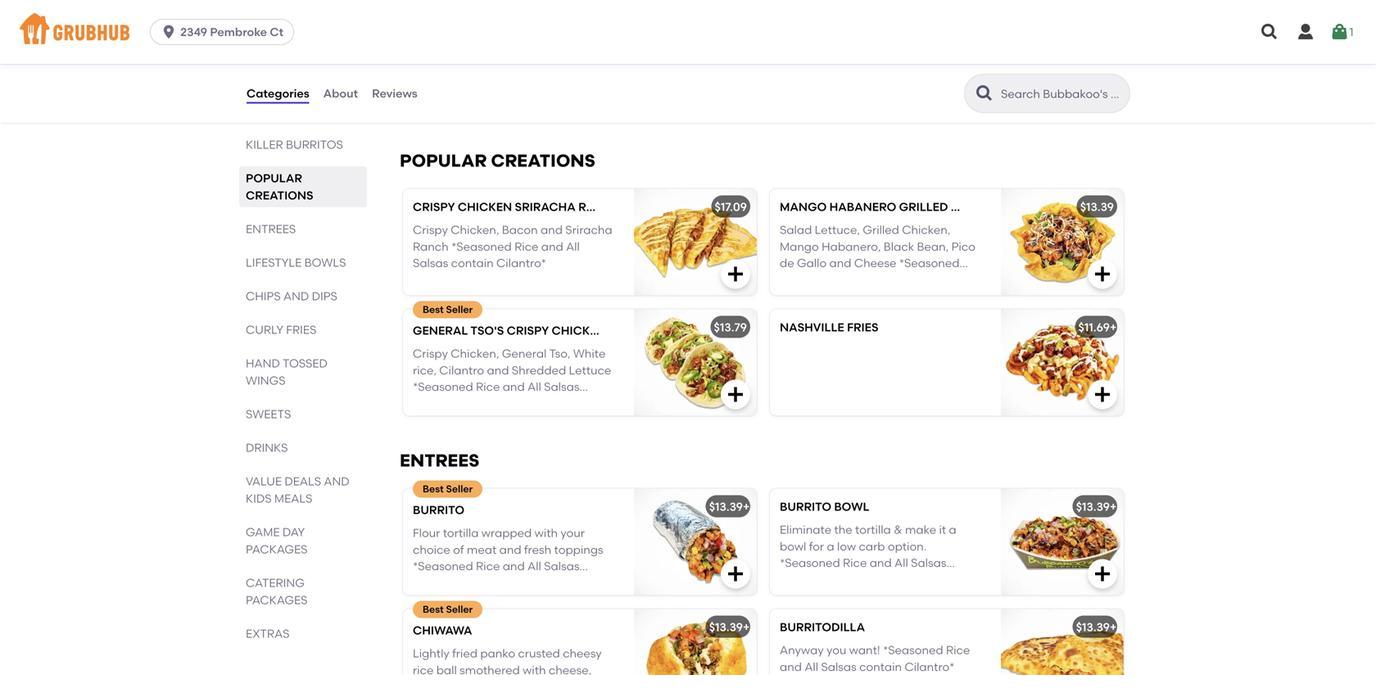 Task type: describe. For each thing, give the bounding box(es) containing it.
rice inside flour tortilla wrapped with your choice of meat and fresh toppings *seasoned rice and all salsas contain cilantro*
[[476, 560, 500, 573]]

eliminate
[[780, 523, 832, 537]]

best for general tso's crispy chicken tacos (3)
[[423, 304, 444, 315]]

*seasoned inside salad lettuce, grilled chicken, mango habanero, black bean, pico de gallo and cheese    *seasoned rice and all salsas contain cilantro*
[[900, 256, 960, 270]]

value
[[246, 475, 282, 488]]

value deals and kids meals
[[246, 475, 350, 506]]

chicken for mango habanero grilled chicken tostada salad
[[951, 200, 1006, 214]]

make
[[906, 523, 937, 537]]

cilantro* inside crispy chicken, white rice, garlic parmesan, roasted red pepper strips and cheese,    *seasoned rice and all salsas contain cilantro*
[[538, 93, 588, 107]]

1 vertical spatial popular creations
[[246, 171, 314, 202]]

$17.09
[[715, 200, 747, 214]]

general
[[502, 347, 547, 361]]

ranch
[[579, 200, 622, 214]]

tso's
[[471, 324, 504, 338]]

reviews
[[372, 86, 418, 100]]

pico
[[952, 240, 976, 254]]

low
[[838, 540, 857, 554]]

salsas inside anyway you want!    *seasoned rice and all salsas contain cilantro*
[[822, 660, 857, 674]]

(3)
[[652, 324, 667, 338]]

wrapped
[[482, 526, 532, 540]]

flour
[[413, 526, 440, 540]]

1 vertical spatial a
[[827, 540, 835, 554]]

want!
[[850, 643, 881, 657]]

killer
[[246, 138, 283, 152]]

shredded
[[512, 363, 566, 377]]

0 horizontal spatial entrees
[[246, 222, 296, 236]]

contain inside eliminate the tortilla & make it a bowl for a low carb option. *seasoned rice and all salsas contain cilantro*
[[780, 573, 823, 587]]

*seasoned inside eliminate the tortilla & make it a bowl for a low carb option. *seasoned rice and all salsas contain cilantro*
[[780, 556, 841, 570]]

$13.79
[[714, 320, 747, 334]]

2 packages from the top
[[246, 593, 308, 607]]

2349 pembroke ct
[[180, 25, 284, 39]]

roasted
[[476, 60, 522, 74]]

burritodilla
[[780, 620, 866, 634]]

0 horizontal spatial chicken
[[458, 200, 512, 214]]

$11.69
[[1079, 320, 1110, 334]]

cheese
[[855, 256, 897, 270]]

rice inside crispy chicken, general tso, white rice, cilantro and shredded lettuce *seasoned rice and all salsas contain cilantro*
[[476, 380, 500, 394]]

reviews button
[[371, 64, 419, 123]]

nashville
[[780, 320, 845, 334]]

best for chiwawa
[[423, 603, 444, 615]]

and inside value deals and kids meals
[[324, 475, 350, 488]]

chiwawa image
[[634, 609, 757, 675]]

pepper
[[549, 60, 589, 74]]

Search Bubbakoo's Burritos search field
[[1000, 86, 1125, 102]]

best seller for chiwawa
[[423, 603, 473, 615]]

lightly
[[413, 647, 450, 661]]

your
[[561, 526, 585, 540]]

curly
[[246, 323, 284, 337]]

best for burrito
[[423, 483, 444, 495]]

tostada
[[1008, 200, 1063, 214]]

cilantro
[[440, 363, 484, 377]]

0 vertical spatial popular
[[400, 150, 487, 171]]

1 horizontal spatial a
[[949, 523, 957, 537]]

it
[[940, 523, 947, 537]]

burrito for burrito bowl
[[780, 500, 832, 514]]

$11.69 +
[[1079, 320, 1117, 334]]

contain inside salad lettuce, grilled chicken, mango habanero, black bean, pico de gallo and cheese    *seasoned rice and all salsas contain cilantro*
[[887, 273, 929, 287]]

+ for flour tortilla wrapped with your choice of meat and fresh toppings *seasoned rice and all salsas contain cilantro*
[[1110, 500, 1117, 514]]

mango
[[780, 240, 819, 254]]

*seasoned inside crispy chicken, general tso, white rice, cilantro and shredded lettuce *seasoned rice and all salsas contain cilantro*
[[413, 380, 473, 394]]

all inside flour tortilla wrapped with your choice of meat and fresh toppings *seasoned rice and all salsas contain cilantro*
[[528, 560, 542, 573]]

tortilla inside flour tortilla wrapped with your choice of meat and fresh toppings *seasoned rice and all salsas contain cilantro*
[[443, 526, 479, 540]]

red
[[524, 60, 546, 74]]

grilled
[[863, 223, 900, 237]]

rice inside salad lettuce, grilled chicken, mango habanero, black bean, pico de gallo and cheese    *seasoned rice and all salsas contain cilantro*
[[780, 273, 804, 287]]

1 vertical spatial popular
[[246, 171, 302, 185]]

rice inside anyway you want!    *seasoned rice and all salsas contain cilantro*
[[947, 643, 971, 657]]

lettuce
[[569, 363, 612, 377]]

sriracha
[[566, 223, 613, 237]]

crusted
[[518, 647, 560, 661]]

1 horizontal spatial creations
[[491, 150, 596, 171]]

about
[[323, 86, 358, 100]]

chips and dips
[[246, 289, 338, 303]]

seller for general tso's crispy chicken tacos (3)
[[446, 304, 473, 315]]

crispy chicken, general tso, white rice, cilantro and shredded lettuce *seasoned rice and all salsas contain cilantro*
[[413, 347, 612, 411]]

1 vertical spatial crispy
[[507, 324, 549, 338]]

garlic parmesan crispy chicken burrito image
[[634, 9, 757, 116]]

toppings
[[554, 543, 604, 557]]

curly fries
[[246, 323, 317, 337]]

fries for nashville fries
[[847, 320, 879, 334]]

cilantro* inside flour tortilla wrapped with your choice of meat and fresh toppings *seasoned rice and all salsas contain cilantro*
[[458, 576, 508, 590]]

salsas inside crispy chicken, white rice, garlic parmesan, roasted red pepper strips and cheese,    *seasoned rice and all salsas contain cilantro*
[[454, 93, 490, 107]]

cheese,
[[472, 77, 517, 91]]

&
[[894, 523, 903, 537]]

lettuce,
[[815, 223, 861, 237]]

rice, inside crispy chicken, white rice, garlic parmesan, roasted red pepper strips and cheese,    *seasoned rice and all salsas contain cilantro*
[[535, 44, 559, 57]]

salad
[[1065, 200, 1105, 214]]

rice inside eliminate the tortilla & make it a bowl for a low carb option. *seasoned rice and all salsas contain cilantro*
[[843, 556, 867, 570]]

fried
[[452, 647, 478, 661]]

ball
[[437, 663, 457, 675]]

choice
[[413, 543, 451, 557]]

mango habanero grilled chicken tostada salad image
[[1001, 189, 1124, 295]]

grilled
[[900, 200, 949, 214]]

burrito image
[[634, 489, 757, 595]]

eliminate the tortilla & make it a bowl for a low carb option. *seasoned rice and all salsas contain cilantro*
[[780, 523, 957, 587]]

burrito for burrito
[[413, 503, 465, 517]]

catering packages
[[246, 576, 308, 607]]

*seasoned inside flour tortilla wrapped with your choice of meat and fresh toppings *seasoned rice and all salsas contain cilantro*
[[413, 560, 473, 573]]

0 horizontal spatial creations
[[246, 188, 314, 202]]

burrito bowl
[[780, 500, 870, 514]]

1 packages from the top
[[246, 543, 308, 556]]

categories
[[247, 86, 310, 100]]

tortilla inside eliminate the tortilla & make it a bowl for a low carb option. *seasoned rice and all salsas contain cilantro*
[[856, 523, 891, 537]]

all inside 'crispy chicken, bacon and sriracha ranch    *seasoned rice and all salsas contain cilantro*'
[[566, 240, 580, 254]]

all inside crispy chicken, general tso, white rice, cilantro and shredded lettuce *seasoned rice and all salsas contain cilantro*
[[528, 380, 542, 394]]

cilantro* inside anyway you want!    *seasoned rice and all salsas contain cilantro*
[[905, 660, 955, 674]]

bowl
[[835, 500, 870, 514]]

tso,
[[550, 347, 571, 361]]

bacon
[[502, 223, 538, 237]]

bean,
[[917, 240, 949, 254]]

sriracha
[[515, 200, 576, 214]]

game
[[246, 525, 280, 539]]

0 vertical spatial and
[[284, 289, 309, 303]]

day
[[283, 525, 305, 539]]

rice inside crispy chicken, white rice, garlic parmesan, roasted red pepper strips and cheese,    *seasoned rice and all salsas contain cilantro*
[[583, 77, 607, 91]]

garlic
[[562, 44, 595, 57]]

black
[[884, 240, 915, 254]]

salsas inside salad lettuce, grilled chicken, mango habanero, black bean, pico de gallo and cheese    *seasoned rice and all salsas contain cilantro*
[[848, 273, 884, 287]]

meals
[[274, 492, 313, 506]]

salad
[[780, 223, 812, 237]]

quesadilla
[[671, 200, 746, 214]]

rice inside 'crispy chicken, bacon and sriracha ranch    *seasoned rice and all salsas contain cilantro*'
[[515, 240, 539, 254]]

salsas inside eliminate the tortilla & make it a bowl for a low carb option. *seasoned rice and all salsas contain cilantro*
[[911, 556, 947, 570]]

seller for burrito
[[446, 483, 473, 495]]



Task type: vqa. For each thing, say whether or not it's contained in the screenshot.
Garlic
yes



Task type: locate. For each thing, give the bounding box(es) containing it.
anyway
[[780, 643, 824, 657]]

*seasoned down for
[[780, 556, 841, 570]]

1 best from the top
[[423, 304, 444, 315]]

chicken, inside crispy chicken, general tso, white rice, cilantro and shredded lettuce *seasoned rice and all salsas contain cilantro*
[[451, 347, 499, 361]]

svg image
[[161, 24, 177, 40], [1093, 85, 1113, 104], [726, 264, 746, 284], [726, 385, 746, 404], [726, 564, 746, 584], [1093, 564, 1113, 584]]

*seasoned inside 'crispy chicken, bacon and sriracha ranch    *seasoned rice and all salsas contain cilantro*'
[[452, 240, 512, 254]]

0 horizontal spatial crispy
[[413, 200, 455, 214]]

nashville fries
[[780, 320, 879, 334]]

contain down black
[[887, 273, 929, 287]]

all down shredded
[[528, 380, 542, 394]]

all
[[438, 93, 452, 107], [566, 240, 580, 254], [832, 273, 846, 287], [528, 380, 542, 394], [895, 556, 909, 570], [528, 560, 542, 573], [805, 660, 819, 674]]

with up 'fresh'
[[535, 526, 558, 540]]

search icon image
[[975, 84, 995, 103]]

wings
[[246, 374, 286, 388]]

main navigation navigation
[[0, 0, 1377, 64]]

sweet chili burrito image
[[1001, 9, 1124, 116]]

best up chiwawa in the bottom of the page
[[423, 603, 444, 615]]

*seasoned down cilantro
[[413, 380, 473, 394]]

chicken
[[458, 200, 512, 214], [951, 200, 1006, 214], [552, 324, 606, 338]]

lifestyle bowls
[[246, 256, 346, 270]]

*seasoned inside crispy chicken, white rice, garlic parmesan, roasted red pepper strips and cheese,    *seasoned rice and all salsas contain cilantro*
[[520, 77, 580, 91]]

salsas down cheese
[[848, 273, 884, 287]]

burritos
[[286, 138, 343, 152]]

*seasoned down the bean,
[[900, 256, 960, 270]]

crispy up ranch
[[413, 200, 455, 214]]

1 horizontal spatial entrees
[[400, 450, 480, 471]]

1 vertical spatial packages
[[246, 593, 308, 607]]

crispy up parmesan,
[[413, 44, 448, 57]]

best seller for burrito
[[423, 483, 473, 495]]

best seller up chiwawa in the bottom of the page
[[423, 603, 473, 615]]

about button
[[323, 64, 359, 123]]

white up lettuce
[[573, 347, 606, 361]]

ranch
[[413, 240, 449, 254]]

2349
[[180, 25, 207, 39]]

contain inside crispy chicken, general tso, white rice, cilantro and shredded lettuce *seasoned rice and all salsas contain cilantro*
[[413, 397, 456, 411]]

2 best from the top
[[423, 483, 444, 495]]

contain down "want!"
[[860, 660, 902, 674]]

chicken up the pico
[[951, 200, 1006, 214]]

packages down game
[[246, 543, 308, 556]]

best seller up flour
[[423, 483, 473, 495]]

crispy up ranch
[[413, 223, 448, 237]]

chicken up tso,
[[552, 324, 606, 338]]

categories button
[[246, 64, 310, 123]]

burrito up eliminate
[[780, 500, 832, 514]]

svg image inside 2349 pembroke ct button
[[161, 24, 177, 40]]

crispy down general at top left
[[413, 347, 448, 361]]

2 vertical spatial best seller
[[423, 603, 473, 615]]

1 vertical spatial best seller
[[423, 483, 473, 495]]

0 vertical spatial white
[[500, 44, 532, 57]]

0 horizontal spatial tortilla
[[443, 526, 479, 540]]

3 best from the top
[[423, 603, 444, 615]]

2 vertical spatial best
[[423, 603, 444, 615]]

entrees up lifestyle
[[246, 222, 296, 236]]

all down sriracha
[[566, 240, 580, 254]]

all down the anyway
[[805, 660, 819, 674]]

best up flour
[[423, 483, 444, 495]]

and
[[447, 77, 469, 91], [413, 93, 435, 107], [541, 223, 563, 237], [542, 240, 564, 254], [830, 256, 852, 270], [807, 273, 829, 287], [487, 363, 509, 377], [503, 380, 525, 394], [500, 543, 522, 557], [870, 556, 892, 570], [503, 560, 525, 573], [780, 660, 802, 674]]

salsas down option.
[[911, 556, 947, 570]]

1
[[1350, 25, 1354, 39]]

sweets
[[246, 407, 291, 421]]

rice, inside crispy chicken, general tso, white rice, cilantro and shredded lettuce *seasoned rice and all salsas contain cilantro*
[[413, 363, 437, 377]]

2 vertical spatial crispy
[[413, 347, 448, 361]]

*seasoned down choice
[[413, 560, 473, 573]]

salsas
[[454, 93, 490, 107], [413, 256, 449, 270], [848, 273, 884, 287], [544, 380, 580, 394], [911, 556, 947, 570], [544, 560, 580, 573], [822, 660, 857, 674]]

creations
[[491, 150, 596, 171], [246, 188, 314, 202]]

best seller up general at top left
[[423, 304, 473, 315]]

0 vertical spatial packages
[[246, 543, 308, 556]]

seller
[[446, 304, 473, 315], [446, 483, 473, 495], [446, 603, 473, 615]]

1 vertical spatial crispy
[[413, 223, 448, 237]]

0 horizontal spatial and
[[284, 289, 309, 303]]

of
[[453, 543, 464, 557]]

2 best seller from the top
[[423, 483, 473, 495]]

0 vertical spatial best
[[423, 304, 444, 315]]

de
[[780, 256, 795, 270]]

chicken, up cilantro
[[451, 347, 499, 361]]

all inside salad lettuce, grilled chicken, mango habanero, black bean, pico de gallo and cheese    *seasoned rice and all salsas contain cilantro*
[[832, 273, 846, 287]]

game day packages
[[246, 525, 308, 556]]

crispy for ranch
[[413, 223, 448, 237]]

tortilla
[[856, 523, 891, 537], [443, 526, 479, 540]]

fries right nashville at the right of page
[[847, 320, 879, 334]]

salsas inside crispy chicken, general tso, white rice, cilantro and shredded lettuce *seasoned rice and all salsas contain cilantro*
[[544, 380, 580, 394]]

1 crispy from the top
[[413, 44, 448, 57]]

popular creations up sriracha
[[400, 150, 596, 171]]

dips
[[312, 289, 338, 303]]

$13.39 +
[[709, 500, 750, 514], [1077, 500, 1117, 514], [709, 620, 750, 634], [1077, 620, 1117, 634]]

meat
[[467, 543, 497, 557]]

0 vertical spatial best seller
[[423, 304, 473, 315]]

0 vertical spatial crispy
[[413, 200, 455, 214]]

chicken, up the bean,
[[903, 223, 951, 237]]

crispy inside 'crispy chicken, bacon and sriracha ranch    *seasoned rice and all salsas contain cilantro*'
[[413, 223, 448, 237]]

0 horizontal spatial burrito
[[413, 503, 465, 517]]

*seasoned inside anyway you want!    *seasoned rice and all salsas contain cilantro*
[[883, 643, 944, 657]]

habanero,
[[822, 240, 881, 254]]

all inside anyway you want!    *seasoned rice and all salsas contain cilantro*
[[805, 660, 819, 674]]

chicken, inside 'crispy chicken, bacon and sriracha ranch    *seasoned rice and all salsas contain cilantro*'
[[451, 223, 499, 237]]

and left "dips"
[[284, 289, 309, 303]]

chicken, for crispy chicken sriracha ranch bacon quesadilla
[[451, 223, 499, 237]]

0 vertical spatial crispy
[[413, 44, 448, 57]]

$13.39
[[1081, 200, 1115, 214], [709, 500, 743, 514], [1077, 500, 1110, 514], [709, 620, 743, 634], [1077, 620, 1110, 634]]

general
[[413, 324, 468, 338]]

a right it
[[949, 523, 957, 537]]

1 vertical spatial and
[[324, 475, 350, 488]]

contain inside 'crispy chicken, bacon and sriracha ranch    *seasoned rice and all salsas contain cilantro*'
[[451, 256, 494, 270]]

crispy for parmesan,
[[413, 44, 448, 57]]

best up general at top left
[[423, 304, 444, 315]]

all down strips
[[438, 93, 452, 107]]

popular creations down killer burritos
[[246, 171, 314, 202]]

3 crispy from the top
[[413, 347, 448, 361]]

deals
[[285, 475, 321, 488]]

0 vertical spatial seller
[[446, 304, 473, 315]]

tortilla up 'of'
[[443, 526, 479, 540]]

svg image
[[1260, 22, 1280, 42], [1297, 22, 1316, 42], [1331, 22, 1350, 42], [1093, 264, 1113, 284], [1093, 385, 1113, 404]]

chicken, inside salad lettuce, grilled chicken, mango habanero, black bean, pico de gallo and cheese    *seasoned rice and all salsas contain cilantro*
[[903, 223, 951, 237]]

1 horizontal spatial burrito
[[780, 500, 832, 514]]

1 vertical spatial rice,
[[413, 363, 437, 377]]

0 vertical spatial a
[[949, 523, 957, 537]]

1 horizontal spatial tortilla
[[856, 523, 891, 537]]

smothered
[[460, 663, 520, 675]]

salsas down toppings
[[544, 560, 580, 573]]

kids
[[246, 492, 272, 506]]

contain inside flour tortilla wrapped with your choice of meat and fresh toppings *seasoned rice and all salsas contain cilantro*
[[413, 576, 456, 590]]

habanero
[[830, 200, 897, 214]]

2 crispy from the top
[[413, 223, 448, 237]]

packages
[[246, 543, 308, 556], [246, 593, 308, 607]]

contain inside anyway you want!    *seasoned rice and all salsas contain cilantro*
[[860, 660, 902, 674]]

burritodilla image
[[1001, 609, 1124, 675]]

cilantro* inside eliminate the tortilla & make it a bowl for a low carb option. *seasoned rice and all salsas contain cilantro*
[[826, 573, 876, 587]]

option.
[[888, 540, 927, 554]]

panko
[[481, 647, 516, 661]]

+ for lightly fried panko crusted cheesy rice ball smothered with cheese
[[1110, 620, 1117, 634]]

2349 pembroke ct button
[[150, 19, 301, 45]]

contain down 'cheese,'
[[493, 93, 535, 107]]

1 horizontal spatial rice,
[[535, 44, 559, 57]]

burrito up flour
[[413, 503, 465, 517]]

rice, up red
[[535, 44, 559, 57]]

crispy up general
[[507, 324, 549, 338]]

0 vertical spatial with
[[535, 526, 558, 540]]

hand
[[246, 357, 280, 370]]

white up roasted
[[500, 44, 532, 57]]

*seasoned down red
[[520, 77, 580, 91]]

hand tossed wings
[[246, 357, 328, 388]]

1 button
[[1331, 17, 1354, 47]]

chicken for general tso's crispy chicken tacos (3)
[[552, 324, 606, 338]]

crispy inside crispy chicken, general tso, white rice, cilantro and shredded lettuce *seasoned rice and all salsas contain cilantro*
[[413, 347, 448, 361]]

extras
[[246, 627, 290, 641]]

all down 'fresh'
[[528, 560, 542, 573]]

1 horizontal spatial white
[[573, 347, 606, 361]]

packages down catering
[[246, 593, 308, 607]]

and right deals at bottom
[[324, 475, 350, 488]]

white inside crispy chicken, general tso, white rice, cilantro and shredded lettuce *seasoned rice and all salsas contain cilantro*
[[573, 347, 606, 361]]

1 horizontal spatial fries
[[847, 320, 879, 334]]

+ for crispy chicken, general tso, white rice, cilantro and shredded lettuce *seasoned rice and all salsas contain cilantro*
[[1110, 320, 1117, 334]]

with inside lightly fried panko crusted cheesy rice ball smothered with cheese
[[523, 663, 546, 675]]

0 horizontal spatial rice,
[[413, 363, 437, 377]]

1 vertical spatial creations
[[246, 188, 314, 202]]

seller up chiwawa in the bottom of the page
[[446, 603, 473, 615]]

gallo
[[797, 256, 827, 270]]

a right for
[[827, 540, 835, 554]]

mango habanero grilled chicken tostada salad
[[780, 200, 1105, 214]]

1 horizontal spatial and
[[324, 475, 350, 488]]

best
[[423, 304, 444, 315], [423, 483, 444, 495], [423, 603, 444, 615]]

chicken, left bacon
[[451, 223, 499, 237]]

contain up the tso's
[[451, 256, 494, 270]]

bowl
[[780, 540, 807, 554]]

crispy chicken, white rice, garlic parmesan, roasted red pepper strips and cheese,    *seasoned rice and all salsas contain cilantro* button
[[403, 9, 757, 116]]

*seasoned down bacon
[[452, 240, 512, 254]]

crispy inside crispy chicken, white rice, garlic parmesan, roasted red pepper strips and cheese,    *seasoned rice and all salsas contain cilantro*
[[413, 44, 448, 57]]

cilantro* inside salad lettuce, grilled chicken, mango habanero, black bean, pico de gallo and cheese    *seasoned rice and all salsas contain cilantro*
[[932, 273, 982, 287]]

with inside flour tortilla wrapped with your choice of meat and fresh toppings *seasoned rice and all salsas contain cilantro*
[[535, 526, 558, 540]]

fries for curly fries
[[286, 323, 317, 337]]

all down habanero,
[[832, 273, 846, 287]]

lightly fried panko crusted cheesy rice ball smothered with cheese
[[413, 647, 602, 675]]

2 horizontal spatial chicken
[[951, 200, 1006, 214]]

salsas down you
[[822, 660, 857, 674]]

0 vertical spatial rice,
[[535, 44, 559, 57]]

0 horizontal spatial fries
[[286, 323, 317, 337]]

0 horizontal spatial a
[[827, 540, 835, 554]]

and inside anyway you want!    *seasoned rice and all salsas contain cilantro*
[[780, 660, 802, 674]]

general tso's crispy chicken tacos (3) image
[[634, 309, 757, 416]]

svg image inside 1 button
[[1331, 22, 1350, 42]]

salsas down 'cheese,'
[[454, 93, 490, 107]]

strips
[[413, 77, 444, 91]]

1 best seller from the top
[[423, 304, 473, 315]]

contain inside crispy chicken, white rice, garlic parmesan, roasted red pepper strips and cheese,    *seasoned rice and all salsas contain cilantro*
[[493, 93, 535, 107]]

killer burritos
[[246, 138, 343, 152]]

best seller for general tso's crispy chicken tacos (3)
[[423, 304, 473, 315]]

with
[[535, 526, 558, 540], [523, 663, 546, 675]]

0 horizontal spatial popular
[[246, 171, 302, 185]]

all down option.
[[895, 556, 909, 570]]

burrito bowl image
[[1001, 489, 1124, 595]]

popular down strips
[[400, 150, 487, 171]]

all inside eliminate the tortilla & make it a bowl for a low carb option. *seasoned rice and all salsas contain cilantro*
[[895, 556, 909, 570]]

cilantro* inside 'crispy chicken, bacon and sriracha ranch    *seasoned rice and all salsas contain cilantro*'
[[497, 256, 547, 270]]

1 vertical spatial best
[[423, 483, 444, 495]]

2 seller from the top
[[446, 483, 473, 495]]

1 vertical spatial white
[[573, 347, 606, 361]]

3 best seller from the top
[[423, 603, 473, 615]]

contain down cilantro
[[413, 397, 456, 411]]

crispy chicken sriracha ranch bacon quesadilla image
[[634, 189, 757, 295]]

2 vertical spatial seller
[[446, 603, 473, 615]]

salsas inside 'crispy chicken, bacon and sriracha ranch    *seasoned rice and all salsas contain cilantro*'
[[413, 256, 449, 270]]

crispy chicken sriracha ranch bacon quesadilla
[[413, 200, 746, 214]]

1 vertical spatial entrees
[[400, 450, 480, 471]]

tortilla up carb in the bottom right of the page
[[856, 523, 891, 537]]

salsas inside flour tortilla wrapped with your choice of meat and fresh toppings *seasoned rice and all salsas contain cilantro*
[[544, 560, 580, 573]]

popular down killer at the left top
[[246, 171, 302, 185]]

*seasoned right "want!"
[[883, 643, 944, 657]]

salsas down ranch
[[413, 256, 449, 270]]

+
[[1110, 320, 1117, 334], [743, 500, 750, 514], [1110, 500, 1117, 514], [743, 620, 750, 634], [1110, 620, 1117, 634]]

catering
[[246, 576, 305, 590]]

0 horizontal spatial white
[[500, 44, 532, 57]]

best seller
[[423, 304, 473, 315], [423, 483, 473, 495], [423, 603, 473, 615]]

nashville fries image
[[1001, 309, 1124, 416]]

1 seller from the top
[[446, 304, 473, 315]]

general tso's crispy chicken tacos (3)
[[413, 324, 667, 338]]

1 vertical spatial seller
[[446, 483, 473, 495]]

seller up 'of'
[[446, 483, 473, 495]]

chips
[[246, 289, 281, 303]]

all inside crispy chicken, white rice, garlic parmesan, roasted red pepper strips and cheese,    *seasoned rice and all salsas contain cilantro*
[[438, 93, 452, 107]]

crispy for rice,
[[413, 347, 448, 361]]

white
[[500, 44, 532, 57], [573, 347, 606, 361]]

1 horizontal spatial popular
[[400, 150, 487, 171]]

0 horizontal spatial popular creations
[[246, 171, 314, 202]]

chicken, for general tso's crispy chicken tacos (3)
[[451, 347, 499, 361]]

fries
[[847, 320, 879, 334], [286, 323, 317, 337]]

cilantro* inside crispy chicken, general tso, white rice, cilantro and shredded lettuce *seasoned rice and all salsas contain cilantro*
[[458, 397, 508, 411]]

anyway you want!    *seasoned rice and all salsas contain cilantro*
[[780, 643, 971, 674]]

with down crusted
[[523, 663, 546, 675]]

carb
[[859, 540, 886, 554]]

rice, left cilantro
[[413, 363, 437, 377]]

chicken up bacon
[[458, 200, 512, 214]]

fries up tossed
[[286, 323, 317, 337]]

3 seller from the top
[[446, 603, 473, 615]]

0 vertical spatial entrees
[[246, 222, 296, 236]]

fresh
[[524, 543, 552, 557]]

0 vertical spatial creations
[[491, 150, 596, 171]]

0 vertical spatial popular creations
[[400, 150, 596, 171]]

popular
[[400, 150, 487, 171], [246, 171, 302, 185]]

seller up general at top left
[[446, 304, 473, 315]]

for
[[809, 540, 825, 554]]

and inside eliminate the tortilla & make it a bowl for a low carb option. *seasoned rice and all salsas contain cilantro*
[[870, 556, 892, 570]]

crispy chicken, white rice, garlic parmesan, roasted red pepper strips and cheese,    *seasoned rice and all salsas contain cilantro*
[[413, 44, 607, 107]]

seller for chiwawa
[[446, 603, 473, 615]]

creations up sriracha
[[491, 150, 596, 171]]

salsas down shredded
[[544, 380, 580, 394]]

1 vertical spatial with
[[523, 663, 546, 675]]

1 horizontal spatial crispy
[[507, 324, 549, 338]]

lifestyle
[[246, 256, 302, 270]]

creations down killer burritos
[[246, 188, 314, 202]]

parmesan,
[[413, 60, 473, 74]]

1 horizontal spatial popular creations
[[400, 150, 596, 171]]

white inside crispy chicken, white rice, garlic parmesan, roasted red pepper strips and cheese,    *seasoned rice and all salsas contain cilantro*
[[500, 44, 532, 57]]

salad lettuce, grilled chicken, mango habanero, black bean, pico de gallo and cheese    *seasoned rice and all salsas contain cilantro*
[[780, 223, 982, 287]]

1 horizontal spatial chicken
[[552, 324, 606, 338]]

contain down bowl
[[780, 573, 823, 587]]

ct
[[270, 25, 284, 39]]

mango
[[780, 200, 827, 214]]

entrees up flour
[[400, 450, 480, 471]]

contain down choice
[[413, 576, 456, 590]]



